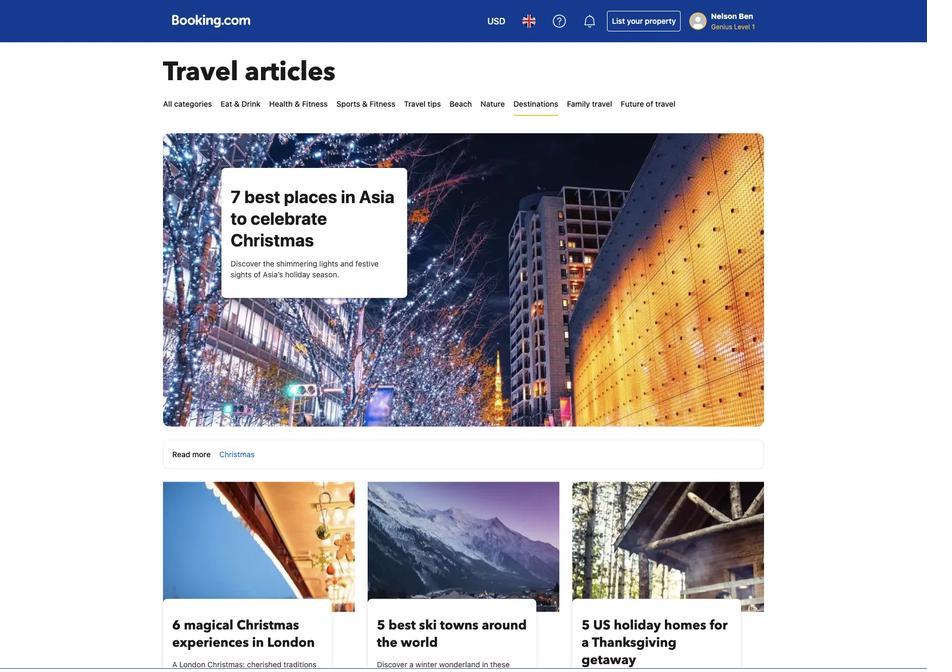 Task type: vqa. For each thing, say whether or not it's contained in the screenshot.
best to the top
yes



Task type: locate. For each thing, give the bounding box(es) containing it.
discover for 7 best places in asia to celebrate christmas
[[231, 259, 261, 268]]

drink
[[242, 99, 261, 108]]

of inside discover the shimmering lights and festive sights of asia's holiday season.
[[254, 270, 261, 279]]

2 travel from the left
[[656, 99, 676, 108]]

0 horizontal spatial travel
[[592, 99, 612, 108]]

best left ski on the left bottom of page
[[389, 617, 416, 635]]

the left the world
[[377, 634, 398, 652]]

magical
[[184, 617, 234, 635]]

in for 6 magical christmas experiences in london
[[252, 634, 264, 652]]

1 vertical spatial christmas
[[237, 617, 299, 635]]

fitness left sports
[[302, 99, 328, 108]]

5 left the world
[[377, 617, 386, 635]]

season.
[[312, 270, 339, 279]]

of left asia's
[[254, 270, 261, 279]]

sports
[[337, 99, 360, 108]]

world
[[401, 634, 438, 652]]

best inside 5 best ski towns around the world
[[389, 617, 416, 635]]

holiday
[[285, 270, 310, 279], [614, 617, 661, 635]]

5
[[377, 617, 386, 635], [582, 617, 590, 635]]

0 vertical spatial in
[[341, 186, 356, 207]]

christmas down celebrate
[[231, 230, 314, 250]]

all categories
[[163, 99, 212, 108]]

5 left us
[[582, 617, 590, 635]]

london inside '6 magical christmas experiences in london'
[[267, 634, 315, 652]]

nelson ben genius level 1
[[712, 12, 755, 30]]

0 horizontal spatial discover
[[231, 259, 261, 268]]

travel for travel tips
[[404, 99, 426, 108]]

travel
[[163, 54, 238, 90], [404, 99, 426, 108]]

5 us holiday homes for a thanksgiving getaway
[[582, 617, 728, 669]]

travel
[[592, 99, 612, 108], [656, 99, 676, 108]]

fitness inside health & fitness link
[[302, 99, 328, 108]]

7 best places in asia to celebrate christmas link
[[231, 186, 395, 250]]

family
[[567, 99, 590, 108]]

travel inside "link"
[[404, 99, 426, 108]]

& right eat
[[234, 99, 240, 108]]

1 vertical spatial a
[[410, 660, 414, 669]]

1 vertical spatial the
[[377, 634, 398, 652]]

thanksgiving
[[592, 634, 677, 652]]

categories
[[174, 99, 212, 108]]

0 vertical spatial the
[[263, 259, 275, 268]]

2 5 from the left
[[582, 617, 590, 635]]

1 vertical spatial discover
[[377, 660, 408, 669]]

2 fitness from the left
[[370, 99, 396, 108]]

the
[[263, 259, 275, 268], [377, 634, 398, 652]]

christmas
[[231, 230, 314, 250], [237, 617, 299, 635]]

0 vertical spatial discover
[[231, 259, 261, 268]]

london up 'traditions' at left
[[267, 634, 315, 652]]

discover left winter
[[377, 660, 408, 669]]

0 horizontal spatial a
[[410, 660, 414, 669]]

0 horizontal spatial fitness
[[302, 99, 328, 108]]

articles
[[245, 54, 336, 90]]

1 horizontal spatial in
[[341, 186, 356, 207]]

1 horizontal spatial the
[[377, 634, 398, 652]]

us
[[594, 617, 611, 635]]

discover
[[231, 259, 261, 268], [377, 660, 408, 669]]

holiday down shimmering
[[285, 270, 310, 279]]

3 & from the left
[[362, 99, 368, 108]]

fitness for sports & fitness
[[370, 99, 396, 108]]

in up cherished
[[252, 634, 264, 652]]

fitness
[[302, 99, 328, 108], [370, 99, 396, 108]]

usd button
[[481, 8, 512, 34]]

travel up categories
[[163, 54, 238, 90]]

1 horizontal spatial holiday
[[614, 617, 661, 635]]

london inside a london christmas: cherished traditions
[[179, 660, 206, 669]]

1 horizontal spatial discover
[[377, 660, 408, 669]]

1 horizontal spatial best
[[389, 617, 416, 635]]

fitness inside sports & fitness link
[[370, 99, 396, 108]]

discover inside discover the shimmering lights and festive sights of asia's holiday season.
[[231, 259, 261, 268]]

in inside 7 best places in asia to celebrate christmas
[[341, 186, 356, 207]]

london right a
[[179, 660, 206, 669]]

2 horizontal spatial in
[[482, 660, 489, 669]]

usd
[[488, 16, 506, 26]]

1 fitness from the left
[[302, 99, 328, 108]]

a left us
[[582, 634, 589, 652]]

travel left tips
[[404, 99, 426, 108]]

1 horizontal spatial travel
[[404, 99, 426, 108]]

the inside 5 best ski towns around the world
[[377, 634, 398, 652]]

holiday inside 5 us holiday homes for a thanksgiving getaway
[[614, 617, 661, 635]]

& right sports
[[362, 99, 368, 108]]

and
[[341, 259, 354, 268]]

genius
[[712, 23, 733, 30]]

beach
[[450, 99, 472, 108]]

0 horizontal spatial 5
[[377, 617, 386, 635]]

0 horizontal spatial london
[[179, 660, 206, 669]]

2 & from the left
[[295, 99, 300, 108]]

0 vertical spatial travel
[[163, 54, 238, 90]]

discover the shimmering lights and festive sights of asia's holiday season.
[[231, 259, 379, 279]]

5 inside 5 best ski towns around the world
[[377, 617, 386, 635]]

0 vertical spatial london
[[267, 634, 315, 652]]

travel right family
[[592, 99, 612, 108]]

1
[[752, 23, 755, 30]]

best inside 7 best places in asia to celebrate christmas
[[245, 186, 280, 207]]

london
[[267, 634, 315, 652], [179, 660, 206, 669]]

best
[[245, 186, 280, 207], [389, 617, 416, 635]]

a london christmas: cherished traditions
[[172, 660, 317, 669]]

in left these
[[482, 660, 489, 669]]

discover up sights on the top left of page
[[231, 259, 261, 268]]

1 vertical spatial of
[[254, 270, 261, 279]]

1 & from the left
[[234, 99, 240, 108]]

booking.com online hotel reservations image
[[172, 15, 250, 28]]

getaway
[[582, 651, 637, 669]]

winter
[[416, 660, 437, 669]]

best for world
[[389, 617, 416, 635]]

2 horizontal spatial &
[[362, 99, 368, 108]]

a left winter
[[410, 660, 414, 669]]

1 vertical spatial london
[[179, 660, 206, 669]]

1 vertical spatial best
[[389, 617, 416, 635]]

future
[[621, 99, 644, 108]]

1 horizontal spatial &
[[295, 99, 300, 108]]

1 vertical spatial in
[[252, 634, 264, 652]]

christmas up cherished
[[237, 617, 299, 635]]

0 horizontal spatial best
[[245, 186, 280, 207]]

a
[[582, 634, 589, 652], [410, 660, 414, 669]]

1 horizontal spatial london
[[267, 634, 315, 652]]

1 horizontal spatial 5
[[582, 617, 590, 635]]

5 for a
[[582, 617, 590, 635]]

0 horizontal spatial &
[[234, 99, 240, 108]]

of
[[646, 99, 654, 108], [254, 270, 261, 279]]

0 horizontal spatial travel
[[163, 54, 238, 90]]

0 horizontal spatial holiday
[[285, 270, 310, 279]]

holiday right us
[[614, 617, 661, 635]]

1 vertical spatial travel
[[404, 99, 426, 108]]

1 horizontal spatial fitness
[[370, 99, 396, 108]]

discover inside "discover a winter wonderland in these"
[[377, 660, 408, 669]]

nelson
[[712, 12, 737, 21]]

0 vertical spatial christmas
[[231, 230, 314, 250]]

1 horizontal spatial a
[[582, 634, 589, 652]]

0 horizontal spatial of
[[254, 270, 261, 279]]

0 vertical spatial holiday
[[285, 270, 310, 279]]

level
[[735, 23, 750, 30]]

health & fitness
[[269, 99, 328, 108]]

eat
[[221, 99, 232, 108]]

traditions
[[284, 660, 317, 669]]

in
[[341, 186, 356, 207], [252, 634, 264, 652], [482, 660, 489, 669]]

fitness right sports
[[370, 99, 396, 108]]

& for health
[[295, 99, 300, 108]]

2 vertical spatial in
[[482, 660, 489, 669]]

towns
[[440, 617, 479, 635]]

6 magical christmas experiences in london
[[172, 617, 315, 652]]

0 vertical spatial of
[[646, 99, 654, 108]]

beach link
[[450, 93, 472, 115]]

7
[[231, 186, 241, 207]]

& right health
[[295, 99, 300, 108]]

0 horizontal spatial in
[[252, 634, 264, 652]]

7 best places in asia to celebrate christmas
[[231, 186, 395, 250]]

in inside "discover a winter wonderland in these"
[[482, 660, 489, 669]]

a inside "discover a winter wonderland in these"
[[410, 660, 414, 669]]

1 vertical spatial holiday
[[614, 617, 661, 635]]

in inside '6 magical christmas experiences in london'
[[252, 634, 264, 652]]

5 best ski towns around the world link
[[377, 617, 527, 652]]

best right 7
[[245, 186, 280, 207]]

1 travel from the left
[[592, 99, 612, 108]]

travel right future
[[656, 99, 676, 108]]

0 horizontal spatial the
[[263, 259, 275, 268]]

6 magical christmas experiences in london link
[[172, 617, 323, 652]]

in for discover a winter wonderland in these
[[482, 660, 489, 669]]

festive
[[356, 259, 379, 268]]

5 inside 5 us holiday homes for a thanksgiving getaway
[[582, 617, 590, 635]]

&
[[234, 99, 240, 108], [295, 99, 300, 108], [362, 99, 368, 108]]

discover a winter wonderland in these
[[377, 660, 510, 669]]

0 vertical spatial a
[[582, 634, 589, 652]]

the up asia's
[[263, 259, 275, 268]]

discover for 5 best ski towns around the world
[[377, 660, 408, 669]]

these
[[491, 660, 510, 669]]

of right future
[[646, 99, 654, 108]]

0 vertical spatial best
[[245, 186, 280, 207]]

1 5 from the left
[[377, 617, 386, 635]]

1 horizontal spatial of
[[646, 99, 654, 108]]

in left asia
[[341, 186, 356, 207]]

1 horizontal spatial travel
[[656, 99, 676, 108]]



Task type: describe. For each thing, give the bounding box(es) containing it.
cherished
[[247, 660, 282, 669]]

sights
[[231, 270, 252, 279]]

sports & fitness link
[[337, 93, 396, 115]]

future of travel link
[[621, 93, 676, 115]]

best for celebrate
[[245, 186, 280, 207]]

christmas link
[[219, 450, 255, 459]]

your
[[627, 17, 643, 25]]

list your property
[[612, 17, 676, 25]]

holiday inside discover the shimmering lights and festive sights of asia's holiday season.
[[285, 270, 310, 279]]

sports & fitness
[[337, 99, 396, 108]]

christmas
[[219, 450, 255, 459]]

& for sports
[[362, 99, 368, 108]]

all
[[163, 99, 172, 108]]

travel articles
[[163, 54, 336, 90]]

for
[[710, 617, 728, 635]]

5 best ski towns around the world
[[377, 617, 527, 652]]

nature link
[[481, 93, 505, 115]]

to
[[231, 208, 247, 229]]

travel tips
[[404, 99, 441, 108]]

places
[[284, 186, 337, 207]]

asia's
[[263, 270, 283, 279]]

read more
[[172, 450, 211, 459]]

5 for the
[[377, 617, 386, 635]]

future of travel
[[621, 99, 676, 108]]

property
[[645, 17, 676, 25]]

more
[[192, 450, 211, 459]]

6
[[172, 617, 181, 635]]

travel tips link
[[404, 93, 441, 115]]

wonderland
[[439, 660, 480, 669]]

health & fitness link
[[269, 93, 328, 115]]

family travel link
[[567, 93, 612, 115]]

shimmering
[[277, 259, 317, 268]]

destinations link
[[514, 93, 559, 115]]

5 us holiday homes for a thanksgiving getaway link
[[582, 617, 732, 669]]

the inside discover the shimmering lights and festive sights of asia's holiday season.
[[263, 259, 275, 268]]

asia
[[359, 186, 395, 207]]

list your property link
[[608, 11, 681, 31]]

read
[[172, 450, 190, 459]]

homes
[[665, 617, 707, 635]]

eat & drink link
[[221, 93, 261, 115]]

lights
[[320, 259, 339, 268]]

experiences
[[172, 634, 249, 652]]

& for eat
[[234, 99, 240, 108]]

eat & drink
[[221, 99, 261, 108]]

destinations
[[514, 99, 559, 108]]

tips
[[428, 99, 441, 108]]

ski
[[419, 617, 437, 635]]

celebrate
[[251, 208, 327, 229]]

a inside 5 us holiday homes for a thanksgiving getaway
[[582, 634, 589, 652]]

travel for travel articles
[[163, 54, 238, 90]]

health
[[269, 99, 293, 108]]

list
[[612, 17, 625, 25]]

around
[[482, 617, 527, 635]]

family travel
[[567, 99, 612, 108]]

all categories link
[[163, 93, 212, 115]]

ben
[[739, 12, 754, 21]]

fitness for health & fitness
[[302, 99, 328, 108]]

a
[[172, 660, 177, 669]]

christmas inside '6 magical christmas experiences in london'
[[237, 617, 299, 635]]

christmas:
[[208, 660, 245, 669]]

christmas inside 7 best places in asia to celebrate christmas
[[231, 230, 314, 250]]

nature
[[481, 99, 505, 108]]



